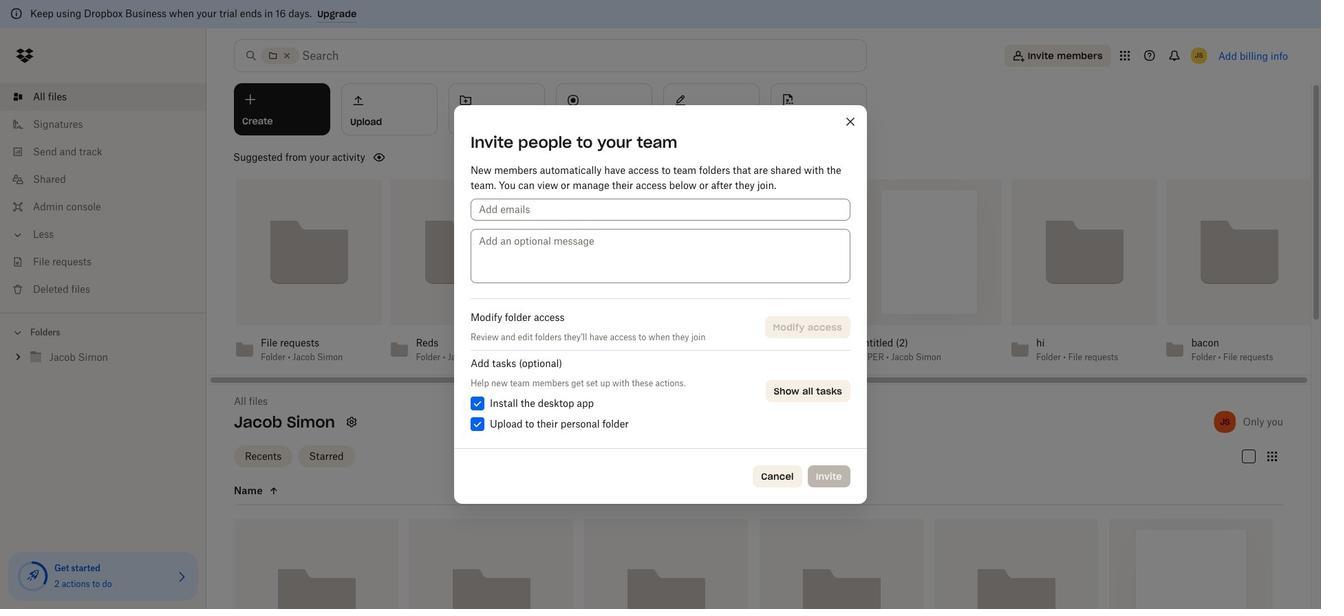 Task type: locate. For each thing, give the bounding box(es) containing it.
alert
[[0, 0, 1321, 28]]

dialog
[[454, 105, 867, 504]]

folder, reds row
[[759, 519, 923, 610]]

dropbox image
[[11, 42, 39, 70]]

less image
[[11, 228, 25, 242]]

file, _ getting started with dropbox paper.paper row
[[1109, 519, 1273, 610]]

folder, file requests row
[[410, 519, 573, 610]]

Add an optional message text field
[[471, 229, 851, 284]]

folder, father's day row
[[235, 519, 399, 610]]

list item
[[0, 83, 206, 111]]

list
[[0, 75, 206, 313]]



Task type: describe. For each thing, give the bounding box(es) containing it.
folder, mother's day row
[[585, 519, 748, 610]]

Add emails text field
[[479, 202, 842, 217]]

folder, send and track row
[[934, 519, 1098, 610]]



Task type: vqa. For each thing, say whether or not it's contained in the screenshot.
All Files link
no



